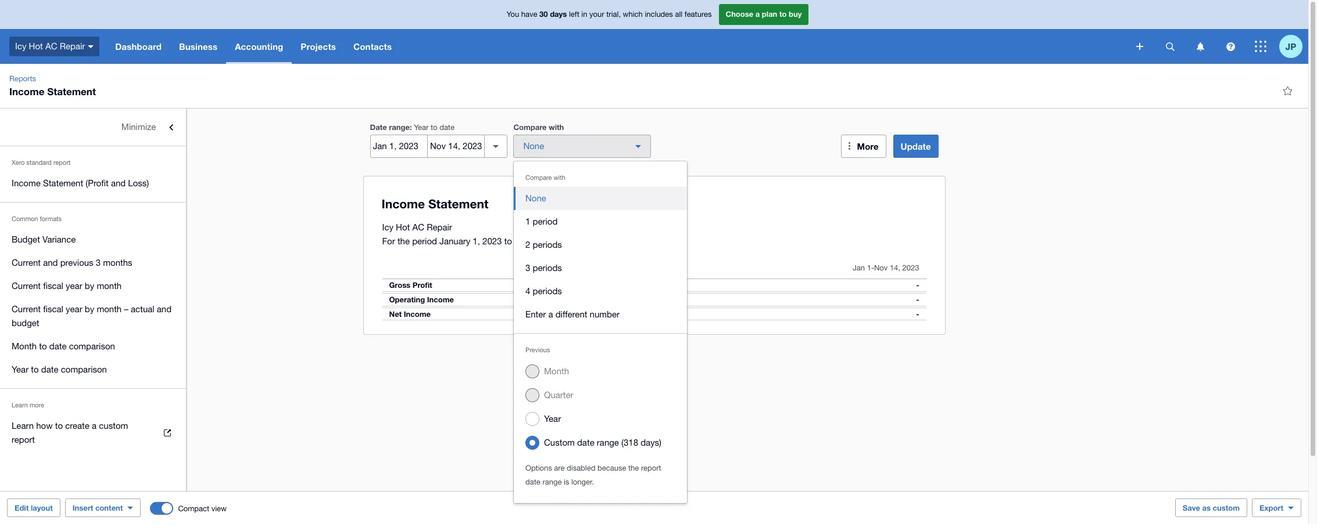 Task type: describe. For each thing, give the bounding box(es) containing it.
date inside date range : year to date
[[439, 123, 454, 132]]

14, inside icy hot ac repair for the period january 1, 2023 to november 14, 2023
[[557, 237, 569, 246]]

month button
[[514, 360, 687, 384]]

save as custom button
[[1175, 499, 1247, 518]]

variance
[[42, 235, 76, 245]]

add to favourites image
[[1276, 79, 1299, 102]]

year for year to date comparison
[[12, 365, 29, 375]]

trial,
[[606, 10, 621, 19]]

create
[[65, 421, 89, 431]]

month for month to date comparison
[[12, 342, 37, 352]]

view
[[211, 505, 227, 514]]

none inside button
[[525, 194, 546, 203]]

budget
[[12, 235, 40, 245]]

none button
[[513, 135, 651, 158]]

choose
[[726, 9, 753, 19]]

year for current fiscal year by month
[[66, 281, 82, 291]]

a inside learn how to create a custom report
[[92, 421, 97, 431]]

list box containing none
[[514, 162, 687, 504]]

options are disabled because the report date range is longer.
[[525, 464, 661, 487]]

accounting
[[235, 41, 283, 52]]

enter a different number button
[[514, 303, 687, 327]]

gross
[[389, 281, 410, 290]]

period inside list box
[[533, 217, 558, 227]]

insert content button
[[65, 499, 141, 518]]

statement inside income statement (profit and loss) link
[[43, 178, 83, 188]]

1 period
[[525, 217, 558, 227]]

report output element
[[382, 258, 926, 321]]

and inside 'link'
[[43, 258, 58, 268]]

range inside button
[[597, 438, 619, 448]]

to up year to date comparison
[[39, 342, 47, 352]]

3 periods
[[525, 263, 562, 273]]

edit
[[15, 504, 29, 513]]

fiscal for current fiscal year by month – actual and budget
[[43, 305, 63, 314]]

year for year
[[544, 414, 561, 424]]

current fiscal year by month
[[12, 281, 122, 291]]

1 vertical spatial compare with
[[525, 174, 565, 181]]

period inside icy hot ac repair for the period january 1, 2023 to november 14, 2023
[[412, 237, 437, 246]]

as
[[1202, 504, 1211, 513]]

periods for 3 periods
[[533, 263, 562, 273]]

date down month to date comparison
[[41, 365, 58, 375]]

to up more
[[31, 365, 39, 375]]

0 horizontal spatial range
[[389, 123, 410, 132]]

a for enter
[[548, 310, 553, 320]]

custom
[[544, 438, 575, 448]]

months
[[103, 258, 132, 268]]

0 horizontal spatial 2023
[[482, 237, 502, 246]]

export button
[[1252, 499, 1301, 518]]

insert content
[[72, 504, 123, 513]]

the inside icy hot ac repair for the period january 1, 2023 to november 14, 2023
[[397, 237, 410, 246]]

income for net income
[[404, 310, 431, 319]]

previous
[[60, 258, 93, 268]]

dashboard link
[[107, 29, 170, 64]]

because
[[597, 464, 626, 473]]

current for current and previous 3 months
[[12, 258, 41, 268]]

learn for learn more
[[12, 402, 28, 409]]

1-
[[867, 264, 874, 273]]

learn more
[[12, 402, 44, 409]]

projects button
[[292, 29, 345, 64]]

year button
[[514, 407, 687, 431]]

contacts button
[[345, 29, 401, 64]]

income for reports income statement
[[9, 85, 44, 98]]

year inside date range : year to date
[[414, 123, 429, 132]]

and inside current fiscal year by month – actual and budget
[[157, 305, 172, 314]]

net income
[[389, 310, 431, 319]]

icy hot ac repair for the period january 1, 2023 to november 14, 2023
[[382, 223, 591, 246]]

income down xero
[[12, 178, 41, 188]]

1 vertical spatial with
[[554, 174, 565, 181]]

standard
[[26, 159, 52, 166]]

fiscal for current fiscal year by month
[[43, 281, 63, 291]]

custom inside button
[[1213, 504, 1240, 513]]

none inside popup button
[[523, 141, 544, 151]]

to inside icy hot ac repair for the period january 1, 2023 to november 14, 2023
[[504, 237, 512, 246]]

icy hot ac repair button
[[0, 29, 107, 64]]

choose a plan to buy
[[726, 9, 802, 19]]

list of convenience dates image
[[484, 135, 508, 158]]

enter a different number
[[525, 310, 620, 320]]

current for current fiscal year by month
[[12, 281, 41, 291]]

jan 1-nov 14, 2023
[[853, 264, 919, 273]]

includes
[[645, 10, 673, 19]]

income statement (profit and loss) link
[[0, 172, 186, 195]]

by for current fiscal year by month – actual and budget
[[85, 305, 94, 314]]

previous
[[525, 347, 550, 354]]

- for operating income
[[916, 295, 919, 305]]

days)
[[641, 438, 661, 448]]

hot for icy hot ac repair for the period january 1, 2023 to november 14, 2023
[[396, 223, 410, 232]]

2
[[525, 240, 530, 250]]

options
[[525, 464, 552, 473]]

- for gross profit
[[916, 281, 919, 290]]

jp
[[1286, 41, 1296, 51]]

none button
[[514, 187, 687, 210]]

comparison for year to date comparison
[[61, 365, 107, 375]]

year for current fiscal year by month – actual and budget
[[66, 305, 82, 314]]

compact
[[178, 505, 209, 514]]

to inside learn how to create a custom report
[[55, 421, 63, 431]]

2 periods
[[525, 240, 562, 250]]

for
[[382, 237, 395, 246]]

custom date range (318 days) button
[[514, 431, 687, 455]]

insert
[[72, 504, 93, 513]]

group containing none
[[514, 162, 687, 504]]

to inside date range : year to date
[[431, 123, 437, 132]]

have
[[521, 10, 537, 19]]

reports income statement
[[9, 74, 96, 98]]

date
[[370, 123, 387, 132]]

- for net income
[[916, 310, 919, 319]]

jp button
[[1279, 29, 1308, 64]]

more button
[[841, 135, 886, 158]]

number
[[590, 310, 620, 320]]

days
[[550, 9, 567, 19]]

1 horizontal spatial 2023
[[572, 237, 591, 246]]

operating income
[[389, 295, 454, 305]]

current for current fiscal year by month – actual and budget
[[12, 305, 41, 314]]

current and previous 3 months link
[[0, 252, 186, 275]]

gross profit
[[389, 281, 432, 290]]

more
[[857, 141, 879, 152]]

report inside learn how to create a custom report
[[12, 435, 35, 445]]

hot for icy hot ac repair
[[29, 41, 43, 51]]

you
[[507, 10, 519, 19]]

statement inside the 'reports income statement'
[[47, 85, 96, 98]]

custom date range (318 days)
[[544, 438, 661, 448]]

month to date comparison
[[12, 342, 115, 352]]

budget variance
[[12, 235, 76, 245]]

the inside options are disabled because the report date range is longer.
[[628, 464, 639, 473]]

quarter
[[544, 391, 573, 400]]



Task type: locate. For each thing, give the bounding box(es) containing it.
buy
[[789, 9, 802, 19]]

month inside current fiscal year by month – actual and budget
[[97, 305, 122, 314]]

operating
[[389, 295, 425, 305]]

formats
[[40, 216, 62, 223]]

how
[[36, 421, 53, 431]]

1 vertical spatial month
[[544, 367, 569, 377]]

compare with up none popup button
[[513, 123, 564, 132]]

enter
[[525, 310, 546, 320]]

svg image
[[1166, 42, 1174, 51], [1196, 42, 1204, 51], [1136, 43, 1143, 50], [88, 45, 94, 48]]

2 current from the top
[[12, 281, 41, 291]]

range left (318
[[597, 438, 619, 448]]

banner
[[0, 0, 1308, 64]]

ac
[[45, 41, 57, 51], [412, 223, 424, 232]]

by inside current fiscal year by month – actual and budget
[[85, 305, 94, 314]]

export
[[1260, 504, 1283, 513]]

3 current from the top
[[12, 305, 41, 314]]

1 vertical spatial ac
[[412, 223, 424, 232]]

3 - from the top
[[916, 310, 919, 319]]

1 horizontal spatial month
[[544, 367, 569, 377]]

1 horizontal spatial custom
[[1213, 504, 1240, 513]]

compare with up 1 period
[[525, 174, 565, 181]]

month
[[12, 342, 37, 352], [544, 367, 569, 377]]

repair for icy hot ac repair
[[60, 41, 85, 51]]

hot inside 'popup button'
[[29, 41, 43, 51]]

ac inside icy hot ac repair for the period january 1, 2023 to november 14, 2023
[[412, 223, 424, 232]]

fiscal inside current fiscal year by month – actual and budget
[[43, 305, 63, 314]]

icy hot ac repair
[[15, 41, 85, 51]]

0 vertical spatial none
[[523, 141, 544, 151]]

1 vertical spatial current
[[12, 281, 41, 291]]

14, right the nov
[[890, 264, 900, 273]]

2 periods from the top
[[533, 263, 562, 273]]

current inside current fiscal year by month link
[[12, 281, 41, 291]]

1 horizontal spatial range
[[542, 478, 562, 487]]

navigation
[[107, 29, 1128, 64]]

save
[[1183, 504, 1200, 513]]

1 vertical spatial 14,
[[890, 264, 900, 273]]

income down operating income
[[404, 310, 431, 319]]

2 vertical spatial current
[[12, 305, 41, 314]]

2 vertical spatial year
[[544, 414, 561, 424]]

1 vertical spatial fiscal
[[43, 305, 63, 314]]

1 - from the top
[[916, 281, 919, 290]]

compare up none popup button
[[513, 123, 547, 132]]

xero standard report
[[12, 159, 70, 166]]

0 vertical spatial range
[[389, 123, 410, 132]]

dashboard
[[115, 41, 162, 52]]

banner containing jp
[[0, 0, 1308, 64]]

hot up gross
[[396, 223, 410, 232]]

0 horizontal spatial report
[[12, 435, 35, 445]]

to right how at the bottom left
[[55, 421, 63, 431]]

period right 1
[[533, 217, 558, 227]]

plan
[[762, 9, 777, 19]]

icy up reports
[[15, 41, 26, 51]]

date inside button
[[577, 438, 594, 448]]

a right create
[[92, 421, 97, 431]]

current inside current and previous 3 months 'link'
[[12, 258, 41, 268]]

ac inside icy hot ac repair 'popup button'
[[45, 41, 57, 51]]

3 inside 'link'
[[96, 258, 101, 268]]

2 vertical spatial a
[[92, 421, 97, 431]]

longer.
[[571, 478, 594, 487]]

is
[[564, 478, 569, 487]]

0 horizontal spatial 14,
[[557, 237, 569, 246]]

are
[[554, 464, 565, 473]]

0 vertical spatial repair
[[60, 41, 85, 51]]

1 horizontal spatial svg image
[[1255, 41, 1266, 52]]

year to date comparison link
[[0, 359, 186, 382]]

2 vertical spatial report
[[641, 464, 661, 473]]

(profit
[[86, 178, 109, 188]]

1 vertical spatial year
[[66, 305, 82, 314]]

learn for learn how to create a custom report
[[12, 421, 34, 431]]

statement down "xero standard report"
[[43, 178, 83, 188]]

date up select end date field
[[439, 123, 454, 132]]

report down days)
[[641, 464, 661, 473]]

0 vertical spatial 14,
[[557, 237, 569, 246]]

jan
[[853, 264, 865, 273]]

1 vertical spatial statement
[[43, 178, 83, 188]]

periods up 4 periods on the bottom left of the page
[[533, 263, 562, 273]]

1 horizontal spatial a
[[548, 310, 553, 320]]

icy
[[15, 41, 26, 51], [382, 223, 393, 232]]

month left –
[[97, 305, 122, 314]]

0 horizontal spatial and
[[43, 258, 58, 268]]

2 horizontal spatial a
[[755, 9, 760, 19]]

2 vertical spatial -
[[916, 310, 919, 319]]

0 vertical spatial ac
[[45, 41, 57, 51]]

range up select start date field
[[389, 123, 410, 132]]

0 vertical spatial learn
[[12, 402, 28, 409]]

custom right create
[[99, 421, 128, 431]]

january
[[439, 237, 470, 246]]

2 fiscal from the top
[[43, 305, 63, 314]]

layout
[[31, 504, 53, 513]]

1 horizontal spatial the
[[628, 464, 639, 473]]

icy inside icy hot ac repair for the period january 1, 2023 to november 14, 2023
[[382, 223, 393, 232]]

icy inside 'popup button'
[[15, 41, 26, 51]]

0 vertical spatial fiscal
[[43, 281, 63, 291]]

and right the actual
[[157, 305, 172, 314]]

fiscal down the current fiscal year by month
[[43, 305, 63, 314]]

Select start date field
[[371, 135, 427, 158]]

1 vertical spatial learn
[[12, 421, 34, 431]]

nov
[[874, 264, 888, 273]]

month for current fiscal year by month
[[97, 281, 122, 291]]

2 vertical spatial and
[[157, 305, 172, 314]]

2 learn from the top
[[12, 421, 34, 431]]

0 vertical spatial custom
[[99, 421, 128, 431]]

1 vertical spatial month
[[97, 305, 122, 314]]

1 vertical spatial the
[[628, 464, 639, 473]]

none right list of convenience dates icon
[[523, 141, 544, 151]]

fiscal down current and previous 3 months
[[43, 281, 63, 291]]

1 horizontal spatial report
[[53, 159, 70, 166]]

to left 2
[[504, 237, 512, 246]]

by
[[85, 281, 94, 291], [85, 305, 94, 314]]

repair inside icy hot ac repair for the period january 1, 2023 to november 14, 2023
[[427, 223, 452, 232]]

ac up the 'reports income statement'
[[45, 41, 57, 51]]

icy up for
[[382, 223, 393, 232]]

the right because on the left of page
[[628, 464, 639, 473]]

profit
[[412, 281, 432, 290]]

a inside button
[[548, 310, 553, 320]]

0 vertical spatial compare with
[[513, 123, 564, 132]]

0 vertical spatial hot
[[29, 41, 43, 51]]

current inside current fiscal year by month – actual and budget
[[12, 305, 41, 314]]

0 vertical spatial -
[[916, 281, 919, 290]]

group
[[514, 162, 687, 504]]

2 horizontal spatial and
[[157, 305, 172, 314]]

1 vertical spatial periods
[[533, 263, 562, 273]]

1 vertical spatial report
[[12, 435, 35, 445]]

edit layout
[[15, 504, 53, 513]]

range inside options are disabled because the report date range is longer.
[[542, 478, 562, 487]]

you have 30 days left in your trial, which includes all features
[[507, 9, 712, 19]]

list box
[[514, 162, 687, 504]]

0 vertical spatial statement
[[47, 85, 96, 98]]

0 vertical spatial month
[[12, 342, 37, 352]]

0 vertical spatial period
[[533, 217, 558, 227]]

year to date comparison
[[12, 365, 107, 375]]

0 horizontal spatial repair
[[60, 41, 85, 51]]

learn down learn more
[[12, 421, 34, 431]]

0 horizontal spatial month
[[12, 342, 37, 352]]

statement up minimize button
[[47, 85, 96, 98]]

save as custom
[[1183, 504, 1240, 513]]

fiscal
[[43, 281, 63, 291], [43, 305, 63, 314]]

more
[[30, 402, 44, 409]]

2 year from the top
[[66, 305, 82, 314]]

1 vertical spatial by
[[85, 305, 94, 314]]

2023 right 1,
[[482, 237, 502, 246]]

0 horizontal spatial a
[[92, 421, 97, 431]]

learn left more
[[12, 402, 28, 409]]

svg image inside icy hot ac repair 'popup button'
[[88, 45, 94, 48]]

–
[[124, 305, 128, 314]]

1 fiscal from the top
[[43, 281, 63, 291]]

2023 right 2 periods
[[572, 237, 591, 246]]

month up quarter
[[544, 367, 569, 377]]

none up 1 period
[[525, 194, 546, 203]]

1 vertical spatial and
[[43, 258, 58, 268]]

0 vertical spatial by
[[85, 281, 94, 291]]

1 vertical spatial year
[[12, 365, 29, 375]]

0 vertical spatial a
[[755, 9, 760, 19]]

ac for icy hot ac repair
[[45, 41, 57, 51]]

0 vertical spatial with
[[549, 123, 564, 132]]

current fiscal year by month – actual and budget
[[12, 305, 172, 328]]

1 horizontal spatial 3
[[525, 263, 530, 273]]

budget variance link
[[0, 228, 186, 252]]

0 horizontal spatial icy
[[15, 41, 26, 51]]

1 horizontal spatial and
[[111, 178, 126, 188]]

business
[[179, 41, 217, 52]]

1 vertical spatial range
[[597, 438, 619, 448]]

0 vertical spatial year
[[414, 123, 429, 132]]

1 current from the top
[[12, 258, 41, 268]]

repair
[[60, 41, 85, 51], [427, 223, 452, 232]]

a for choose
[[755, 9, 760, 19]]

1 vertical spatial custom
[[1213, 504, 1240, 513]]

year down the current fiscal year by month
[[66, 305, 82, 314]]

ac up profit
[[412, 223, 424, 232]]

month inside 'button'
[[544, 367, 569, 377]]

1 vertical spatial -
[[916, 295, 919, 305]]

accounting button
[[226, 29, 292, 64]]

comparison up year to date comparison link
[[69, 342, 115, 352]]

a
[[755, 9, 760, 19], [548, 310, 553, 320], [92, 421, 97, 431]]

by down current and previous 3 months 'link'
[[85, 281, 94, 291]]

year up learn more
[[12, 365, 29, 375]]

0 horizontal spatial 3
[[96, 258, 101, 268]]

0 vertical spatial report
[[53, 159, 70, 166]]

1 year from the top
[[66, 281, 82, 291]]

report inside options are disabled because the report date range is longer.
[[641, 464, 661, 473]]

0 vertical spatial year
[[66, 281, 82, 291]]

comparison down month to date comparison link
[[61, 365, 107, 375]]

1 horizontal spatial year
[[414, 123, 429, 132]]

14, right november
[[557, 237, 569, 246]]

icy for icy hot ac repair
[[15, 41, 26, 51]]

2 month from the top
[[97, 305, 122, 314]]

and down budget variance
[[43, 258, 58, 268]]

custom inside learn how to create a custom report
[[99, 421, 128, 431]]

0 horizontal spatial the
[[397, 237, 410, 246]]

1 horizontal spatial repair
[[427, 223, 452, 232]]

which
[[623, 10, 643, 19]]

none
[[523, 141, 544, 151], [525, 194, 546, 203]]

(318
[[621, 438, 638, 448]]

30
[[539, 9, 548, 19]]

period left january
[[412, 237, 437, 246]]

year inside year button
[[544, 414, 561, 424]]

hot up reports
[[29, 41, 43, 51]]

learn how to create a custom report link
[[0, 415, 186, 452]]

0 vertical spatial compare
[[513, 123, 547, 132]]

0 horizontal spatial svg image
[[1226, 42, 1235, 51]]

common formats
[[12, 216, 62, 223]]

1 horizontal spatial icy
[[382, 223, 393, 232]]

income for operating income
[[427, 295, 454, 305]]

icy for icy hot ac repair for the period january 1, 2023 to november 14, 2023
[[382, 223, 393, 232]]

year
[[414, 123, 429, 132], [12, 365, 29, 375], [544, 414, 561, 424]]

0 vertical spatial icy
[[15, 41, 26, 51]]

0 vertical spatial periods
[[533, 240, 562, 250]]

year down quarter
[[544, 414, 561, 424]]

month down months
[[97, 281, 122, 291]]

learn how to create a custom report
[[12, 421, 128, 445]]

1 vertical spatial period
[[412, 237, 437, 246]]

ac for icy hot ac repair for the period january 1, 2023 to november 14, 2023
[[412, 223, 424, 232]]

14, inside report output element
[[890, 264, 900, 273]]

with up none popup button
[[549, 123, 564, 132]]

3
[[96, 258, 101, 268], [525, 263, 530, 273]]

periods for 4 periods
[[533, 287, 562, 296]]

2 horizontal spatial range
[[597, 438, 619, 448]]

by down current fiscal year by month link
[[85, 305, 94, 314]]

0 vertical spatial month
[[97, 281, 122, 291]]

1 by from the top
[[85, 281, 94, 291]]

report right standard
[[53, 159, 70, 166]]

learn inside learn how to create a custom report
[[12, 421, 34, 431]]

actual
[[131, 305, 154, 314]]

comparison for month to date comparison
[[69, 342, 115, 352]]

comparison
[[69, 342, 115, 352], [61, 365, 107, 375]]

hot inside icy hot ac repair for the period january 1, 2023 to november 14, 2023
[[396, 223, 410, 232]]

navigation inside banner
[[107, 29, 1128, 64]]

0 vertical spatial the
[[397, 237, 410, 246]]

disabled
[[567, 464, 595, 473]]

to left buy
[[779, 9, 787, 19]]

2023 inside report output element
[[902, 264, 919, 273]]

1 horizontal spatial period
[[533, 217, 558, 227]]

a left plan
[[755, 9, 760, 19]]

1 horizontal spatial ac
[[412, 223, 424, 232]]

income down the reports link at the left top
[[9, 85, 44, 98]]

with down none popup button
[[554, 174, 565, 181]]

1 vertical spatial icy
[[382, 223, 393, 232]]

1 vertical spatial repair
[[427, 223, 452, 232]]

0 vertical spatial comparison
[[69, 342, 115, 352]]

repair inside 'popup button'
[[60, 41, 85, 51]]

date down 'options' at bottom
[[525, 478, 540, 487]]

0 vertical spatial and
[[111, 178, 126, 188]]

0 horizontal spatial period
[[412, 237, 437, 246]]

month
[[97, 281, 122, 291], [97, 305, 122, 314]]

repair up the 'reports income statement'
[[60, 41, 85, 51]]

update
[[901, 141, 931, 152]]

3 periods from the top
[[533, 287, 562, 296]]

year inside year to date comparison link
[[12, 365, 29, 375]]

a right the enter
[[548, 310, 553, 320]]

month for month
[[544, 367, 569, 377]]

date inside options are disabled because the report date range is longer.
[[525, 478, 540, 487]]

navigation containing dashboard
[[107, 29, 1128, 64]]

0 horizontal spatial hot
[[29, 41, 43, 51]]

year
[[66, 281, 82, 291], [66, 305, 82, 314]]

compare
[[513, 123, 547, 132], [525, 174, 552, 181]]

1 horizontal spatial 14,
[[890, 264, 900, 273]]

2 by from the top
[[85, 305, 94, 314]]

year inside current fiscal year by month – actual and budget
[[66, 305, 82, 314]]

month down budget in the bottom left of the page
[[12, 342, 37, 352]]

income
[[9, 85, 44, 98], [12, 178, 41, 188], [427, 295, 454, 305], [404, 310, 431, 319]]

periods right 4
[[533, 287, 562, 296]]

Report title field
[[379, 191, 922, 218]]

1 vertical spatial compare
[[525, 174, 552, 181]]

1 month from the top
[[97, 281, 122, 291]]

2 horizontal spatial year
[[544, 414, 561, 424]]

2 horizontal spatial report
[[641, 464, 661, 473]]

year down current and previous 3 months
[[66, 281, 82, 291]]

the right for
[[397, 237, 410, 246]]

2023 right the nov
[[902, 264, 919, 273]]

to inside banner
[[779, 9, 787, 19]]

minimize button
[[0, 116, 186, 139]]

3 up 4
[[525, 263, 530, 273]]

a inside banner
[[755, 9, 760, 19]]

date up year to date comparison
[[49, 342, 67, 352]]

compare up 1 period
[[525, 174, 552, 181]]

periods for 2 periods
[[533, 240, 562, 250]]

report down learn more
[[12, 435, 35, 445]]

content
[[95, 504, 123, 513]]

net
[[389, 310, 402, 319]]

2 - from the top
[[916, 295, 919, 305]]

periods right 2
[[533, 240, 562, 250]]

0 horizontal spatial year
[[12, 365, 29, 375]]

and
[[111, 178, 126, 188], [43, 258, 58, 268], [157, 305, 172, 314]]

loss)
[[128, 178, 149, 188]]

svg image
[[1255, 41, 1266, 52], [1226, 42, 1235, 51]]

compare inside list box
[[525, 174, 552, 181]]

current
[[12, 258, 41, 268], [12, 281, 41, 291], [12, 305, 41, 314]]

hot
[[29, 41, 43, 51], [396, 223, 410, 232]]

3 left months
[[96, 258, 101, 268]]

minimize
[[121, 122, 156, 132]]

month for current fiscal year by month – actual and budget
[[97, 305, 122, 314]]

to right :
[[431, 123, 437, 132]]

income down profit
[[427, 295, 454, 305]]

features
[[685, 10, 712, 19]]

2 horizontal spatial 2023
[[902, 264, 919, 273]]

1 horizontal spatial hot
[[396, 223, 410, 232]]

and left loss)
[[111, 178, 126, 188]]

year right :
[[414, 123, 429, 132]]

range left 'is'
[[542, 478, 562, 487]]

current and previous 3 months
[[12, 258, 132, 268]]

repair for icy hot ac repair for the period january 1, 2023 to november 14, 2023
[[427, 223, 452, 232]]

custom right as
[[1213, 504, 1240, 513]]

your
[[589, 10, 604, 19]]

repair up january
[[427, 223, 452, 232]]

2 vertical spatial periods
[[533, 287, 562, 296]]

left
[[569, 10, 579, 19]]

quarter button
[[514, 384, 687, 407]]

date up disabled
[[577, 438, 594, 448]]

2 vertical spatial range
[[542, 478, 562, 487]]

income inside the 'reports income statement'
[[9, 85, 44, 98]]

by for current fiscal year by month
[[85, 281, 94, 291]]

1 periods from the top
[[533, 240, 562, 250]]

0 horizontal spatial custom
[[99, 421, 128, 431]]

1 vertical spatial none
[[525, 194, 546, 203]]

current fiscal year by month link
[[0, 275, 186, 298]]

0 horizontal spatial ac
[[45, 41, 57, 51]]

Select end date field
[[428, 135, 484, 158]]

1 vertical spatial comparison
[[61, 365, 107, 375]]

reports
[[9, 74, 36, 83]]

budget
[[12, 319, 39, 328]]

1 learn from the top
[[12, 402, 28, 409]]



Task type: vqa. For each thing, say whether or not it's contained in the screenshot.
COMPACT
yes



